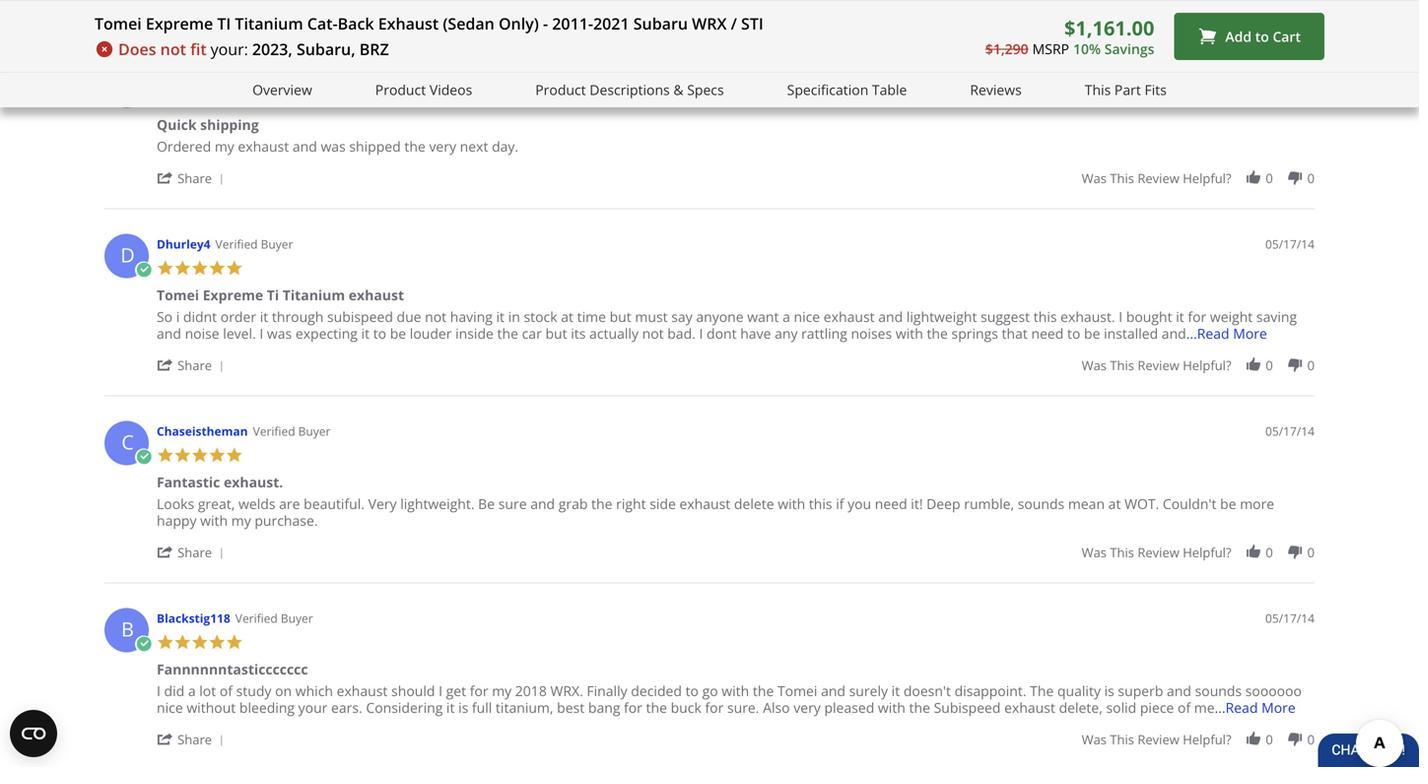 Task type: locate. For each thing, give the bounding box(es) containing it.
my inside fantastic exhaust. looks great, welds are beautiful. very lightweight. be sure and grab the right side exhaust delete with this if you need it! deep rumble, sounds mean at wot. couldn't be more happy with my purchase.
[[231, 512, 251, 530]]

verified for d
[[215, 236, 258, 252]]

0 horizontal spatial reviews
[[118, 12, 179, 34]]

0 vertical spatial more
[[1234, 324, 1268, 343]]

titanium
[[235, 13, 303, 34], [283, 286, 345, 305]]

suggest
[[981, 308, 1030, 326]]

0 vertical spatial sounds
[[1018, 495, 1065, 514]]

specification
[[787, 80, 869, 99]]

/
[[731, 13, 737, 34]]

0 horizontal spatial tomei
[[95, 13, 142, 34]]

0 vertical spatial my
[[215, 137, 234, 156]]

on
[[275, 682, 292, 701]]

2 share image from the top
[[157, 357, 174, 374]]

a
[[783, 308, 790, 326], [188, 682, 196, 701]]

bang
[[588, 699, 621, 718]]

4 share button from the top
[[157, 731, 231, 749]]

0 horizontal spatial was
[[267, 324, 292, 343]]

1 vertical spatial my
[[231, 512, 251, 530]]

1 vertical spatial share image
[[157, 357, 174, 374]]

0 right vote down review by chaseistheman on 17 may 2014 image
[[1308, 544, 1315, 562]]

very left next
[[429, 137, 456, 156]]

share button for b
[[157, 731, 231, 749]]

this down the solid
[[1110, 731, 1135, 749]]

for right the bang
[[624, 699, 643, 718]]

anyone
[[696, 308, 744, 326]]

share button down noise
[[157, 356, 231, 375]]

for inside so i didnt order it through subispeed due not having it in stock at time but must say anyone want a nice exhaust and lightweight suggest this exhaust. i bought it for weight saving and noise level. i was expecting it to be louder inside the car but its actually not bad. i dont have any rattling noises with the springs that need to be installed and
[[1188, 308, 1207, 326]]

and left me
[[1167, 682, 1192, 701]]

study
[[236, 682, 272, 701]]

0 vertical spatial ...read
[[1187, 324, 1230, 343]]

dont
[[707, 324, 737, 343]]

overview link
[[252, 79, 312, 101]]

0 vertical spatial very
[[429, 137, 456, 156]]

not left fit
[[160, 38, 186, 60]]

seperator image down "without"
[[216, 736, 227, 748]]

3 group from the top
[[1082, 544, 1315, 562]]

expreme inside heading
[[203, 286, 263, 305]]

1 horizontal spatial a
[[783, 308, 790, 326]]

this for looks great, welds are beautiful. very lightweight. be sure and grab the right side exhaust delete with this if you need it! deep rumble, sounds mean at wot. couldn't be more happy with my purchase.
[[1110, 544, 1135, 562]]

4 was this review helpful? from the top
[[1082, 731, 1232, 749]]

seperator image for b
[[216, 736, 227, 748]]

nice inside the "i did a lot of study on which exhaust should i get for my 2018 wrx. finally decided to go with the tomei and surely it doesn't disappoint. the quality is superb and sounds soooooo nice without bleeding your ears. considering it is full titanium, best bang for the buck for sure. also very pleased with the subispeed exhaust delete, solid piece of me"
[[157, 699, 183, 718]]

review down fits
[[1138, 170, 1180, 187]]

3 share from the top
[[178, 544, 212, 562]]

share button for d
[[157, 356, 231, 375]]

vote down review by dhurley4 on 17 may 2014 image
[[1287, 357, 1304, 374]]

3 share button from the top
[[157, 543, 231, 562]]

seperator image down level.
[[216, 361, 227, 373]]

review for d
[[1138, 357, 1180, 375]]

1 share image from the top
[[157, 170, 174, 187]]

a left lot
[[188, 682, 196, 701]]

in
[[508, 308, 520, 326]]

to inside add to cart 'button'
[[1256, 27, 1270, 46]]

1 vertical spatial nice
[[157, 699, 183, 718]]

0 vertical spatial titanium
[[235, 13, 303, 34]]

looks
[[157, 495, 194, 514]]

1 vertical spatial ...read more button
[[1215, 699, 1296, 718]]

1 review date 05/17/14 element from the top
[[1266, 236, 1315, 253]]

subispeed
[[327, 308, 393, 326]]

the
[[405, 137, 426, 156], [497, 324, 519, 343], [927, 324, 948, 343], [592, 495, 613, 514], [753, 682, 774, 701], [646, 699, 667, 718], [909, 699, 931, 718]]

1 05/17/14 from the top
[[1266, 236, 1315, 252]]

star image
[[157, 89, 174, 106], [174, 89, 191, 106], [174, 260, 191, 277], [191, 260, 209, 277], [209, 260, 226, 277], [226, 260, 243, 277], [191, 447, 209, 464], [174, 634, 191, 652], [191, 634, 209, 652], [226, 634, 243, 652]]

1 horizontal spatial of
[[1178, 699, 1191, 718]]

be left louder
[[390, 324, 406, 343]]

car
[[522, 324, 542, 343]]

1 vertical spatial more
[[1262, 699, 1296, 718]]

circle checkmark image for b
[[135, 636, 152, 654]]

share for c
[[178, 544, 212, 562]]

vote up review by chaseistheman on 17 may 2014 image
[[1245, 544, 1263, 561]]

1 vertical spatial exhaust.
[[224, 473, 283, 492]]

i left get
[[439, 682, 443, 701]]

for
[[1188, 308, 1207, 326], [470, 682, 489, 701], [624, 699, 643, 718], [705, 699, 724, 718]]

3 was this review helpful? from the top
[[1082, 544, 1232, 562]]

share down noise
[[178, 357, 212, 375]]

share down ordered
[[178, 170, 212, 187]]

group down me
[[1082, 731, 1315, 749]]

2 vertical spatial review date 05/17/14 element
[[1266, 611, 1315, 627]]

exhaust. inside so i didnt order it through subispeed due not having it in stock at time but must say anyone want a nice exhaust and lightweight suggest this exhaust. i bought it for weight saving and noise level. i was expecting it to be louder inside the car but its actually not bad. i dont have any rattling noises with the springs that need to be installed and
[[1061, 308, 1116, 326]]

1 horizontal spatial but
[[610, 308, 632, 326]]

if
[[836, 495, 844, 514]]

product inside "link"
[[375, 80, 426, 99]]

ti
[[217, 13, 231, 34]]

savings
[[1105, 39, 1155, 58]]

1 horizontal spatial tomei
[[157, 286, 199, 305]]

expreme up fit
[[146, 13, 213, 34]]

exhaust inside heading
[[349, 286, 404, 305]]

expreme for ti
[[203, 286, 263, 305]]

and
[[293, 137, 317, 156], [879, 308, 903, 326], [157, 324, 181, 343], [1162, 324, 1187, 343], [531, 495, 555, 514], [821, 682, 846, 701], [1167, 682, 1192, 701]]

verified buyer heading for b
[[235, 611, 313, 627]]

1 vertical spatial titanium
[[283, 286, 345, 305]]

2 vertical spatial 05/17/14
[[1266, 611, 1315, 627]]

subaru,
[[297, 38, 355, 60]]

vote down review by chaseistheman on 17 may 2014 image
[[1287, 544, 1304, 561]]

2 helpful? from the top
[[1183, 357, 1232, 375]]

0 vertical spatial expreme
[[146, 13, 213, 34]]

0 vertical spatial ...read more
[[1187, 324, 1268, 343]]

share image
[[157, 170, 174, 187], [157, 357, 174, 374]]

2 was from the top
[[1082, 357, 1107, 375]]

it down ti
[[260, 308, 268, 326]]

lightweight
[[907, 308, 977, 326]]

0 horizontal spatial exhaust.
[[224, 473, 283, 492]]

circle checkmark image
[[135, 91, 152, 108], [135, 262, 152, 279]]

1 horizontal spatial sounds
[[1195, 682, 1242, 701]]

1 vertical spatial review date 05/17/14 element
[[1266, 423, 1315, 440]]

0 vertical spatial tomei
[[95, 13, 142, 34]]

helpful? left vote up review by dhurley4 on 17 may 2014 image
[[1183, 357, 1232, 375]]

more up vote up review by dhurley4 on 17 may 2014 image
[[1234, 324, 1268, 343]]

$1,161.00
[[1065, 14, 1155, 41]]

tomei for tomei expreme ti titanium exhaust
[[157, 286, 199, 305]]

with inside so i didnt order it through subispeed due not having it in stock at time but must say anyone want a nice exhaust and lightweight suggest this exhaust. i bought it for weight saving and noise level. i was expecting it to be louder inside the car but its actually not bad. i dont have any rattling noises with the springs that need to be installed and
[[896, 324, 924, 343]]

review date 05/17/14 element
[[1266, 236, 1315, 253], [1266, 423, 1315, 440], [1266, 611, 1315, 627]]

the left springs
[[927, 324, 948, 343]]

review
[[1138, 170, 1180, 187], [1138, 357, 1180, 375], [1138, 544, 1180, 562], [1138, 731, 1180, 749]]

tomei up does
[[95, 13, 142, 34]]

0 vertical spatial circle checkmark image
[[135, 91, 152, 108]]

so
[[157, 308, 173, 326]]

inside
[[456, 324, 494, 343]]

shipped
[[349, 137, 401, 156]]

1 vertical spatial circle checkmark image
[[135, 262, 152, 279]]

2 share from the top
[[178, 357, 212, 375]]

doesn't
[[904, 682, 951, 701]]

$1,161.00 $1,290 msrp 10% savings
[[986, 14, 1155, 58]]

was this review helpful? down piece
[[1082, 731, 1232, 749]]

4 group from the top
[[1082, 731, 1315, 749]]

is right quality on the bottom right
[[1105, 682, 1115, 701]]

happy
[[157, 512, 197, 530]]

share down "without"
[[178, 731, 212, 749]]

was this review helpful? for d
[[1082, 357, 1232, 375]]

0 horizontal spatial not
[[160, 38, 186, 60]]

2 review date 05/17/14 element from the top
[[1266, 423, 1315, 440]]

tab panel
[[95, 54, 1325, 768]]

dhurley4 verified buyer
[[157, 236, 293, 252]]

review date 05/17/14 element for c
[[1266, 423, 1315, 440]]

and inside quick shipping ordered my exhaust and was shipped the very next day.
[[293, 137, 317, 156]]

0 right "vote down review by jonathan v. on 30 aug 2023" image
[[1308, 170, 1315, 187]]

quick shipping ordered my exhaust and was shipped the very next day.
[[157, 115, 519, 156]]

d
[[121, 242, 135, 269]]

3 helpful? from the top
[[1183, 544, 1232, 562]]

0 right vote up review by dhurley4 on 17 may 2014 image
[[1266, 357, 1273, 375]]

1 circle checkmark image from the top
[[135, 449, 152, 466]]

titanium up 2023, in the left top of the page
[[235, 13, 303, 34]]

buyer
[[275, 66, 308, 82], [261, 236, 293, 252], [298, 423, 331, 440], [281, 611, 313, 627]]

helpful? left vote up review by jonathan v. on 30 aug 2023 icon
[[1183, 170, 1232, 187]]

tomei for tomei expreme ti titanium cat-back exhaust (sedan only) - 2011-2021 subaru wrx / sti
[[95, 13, 142, 34]]

my left 2018 at the bottom left of page
[[492, 682, 512, 701]]

of left me
[[1178, 699, 1191, 718]]

surely
[[849, 682, 888, 701]]

and inside fantastic exhaust. looks great, welds are beautiful. very lightweight. be sure and grab the right side exhaust delete with this if you need it! deep rumble, sounds mean at wot. couldn't be more happy with my purchase.
[[531, 495, 555, 514]]

4 review from the top
[[1138, 731, 1180, 749]]

0 vertical spatial a
[[783, 308, 790, 326]]

tomei inside heading
[[157, 286, 199, 305]]

nice left "without"
[[157, 699, 183, 718]]

share image
[[157, 544, 174, 561], [157, 731, 174, 749]]

but right time
[[610, 308, 632, 326]]

2 circle checkmark image from the top
[[135, 262, 152, 279]]

1 vertical spatial reviews
[[970, 80, 1022, 99]]

1 horizontal spatial very
[[794, 699, 821, 718]]

1 helpful? from the top
[[1183, 170, 1232, 187]]

1 vertical spatial a
[[188, 682, 196, 701]]

0 horizontal spatial sounds
[[1018, 495, 1065, 514]]

tomei expreme ti titanium cat-back exhaust (sedan only) - 2011-2021 subaru wrx / sti
[[95, 13, 764, 34]]

level.
[[223, 324, 256, 343]]

quick
[[157, 115, 197, 134]]

1 vertical spatial sounds
[[1195, 682, 1242, 701]]

(sedan
[[443, 13, 495, 34]]

it left full
[[447, 699, 455, 718]]

b
[[121, 616, 134, 643]]

0 vertical spatial ...read more button
[[1187, 324, 1268, 343]]

2 was this review helpful? from the top
[[1082, 357, 1232, 375]]

rumble,
[[964, 495, 1015, 514]]

1 horizontal spatial exhaust.
[[1061, 308, 1116, 326]]

1 vertical spatial was
[[267, 324, 292, 343]]

was for b
[[1082, 731, 1107, 749]]

2 product from the left
[[536, 80, 586, 99]]

1 share image from the top
[[157, 544, 174, 561]]

share image down did
[[157, 731, 174, 749]]

the right grab
[[592, 495, 613, 514]]

product videos link
[[375, 79, 472, 101]]

this inside so i didnt order it through subispeed due not having it in stock at time but must say anyone want a nice exhaust and lightweight suggest this exhaust. i bought it for weight saving and noise level. i was expecting it to be louder inside the car but its actually not bad. i dont have any rattling noises with the springs that need to be installed and
[[1034, 308, 1057, 326]]

4 was from the top
[[1082, 731, 1107, 749]]

the left "subispeed"
[[909, 699, 931, 718]]

product descriptions & specs link
[[536, 79, 724, 101]]

2 horizontal spatial tomei
[[778, 682, 818, 701]]

share
[[178, 170, 212, 187], [178, 357, 212, 375], [178, 544, 212, 562], [178, 731, 212, 749]]

very
[[368, 495, 397, 514]]

1 horizontal spatial nice
[[794, 308, 820, 326]]

circle checkmark image right d
[[135, 262, 152, 279]]

2 share image from the top
[[157, 731, 174, 749]]

sti
[[741, 13, 764, 34]]

0 vertical spatial 05/17/14
[[1266, 236, 1315, 252]]

0 horizontal spatial at
[[561, 308, 574, 326]]

4 seperator image from the top
[[216, 736, 227, 748]]

reviews down $1,290
[[970, 80, 1022, 99]]

0 vertical spatial share image
[[157, 544, 174, 561]]

1 vertical spatial at
[[1109, 495, 1121, 514]]

table
[[872, 80, 907, 99]]

3 05/17/14 from the top
[[1266, 611, 1315, 627]]

buyer down 2023, in the left top of the page
[[275, 66, 308, 82]]

to left installed
[[1068, 324, 1081, 343]]

was down delete,
[[1082, 731, 1107, 749]]

fits
[[1145, 80, 1167, 99]]

nice right want
[[794, 308, 820, 326]]

1 horizontal spatial need
[[1032, 324, 1064, 343]]

05/17/14 for b
[[1266, 611, 1315, 627]]

due
[[397, 308, 421, 326]]

0 vertical spatial share image
[[157, 170, 174, 187]]

1 was from the top
[[1082, 170, 1107, 187]]

05/17/14 down "vote down review by jonathan v. on 30 aug 2023" image
[[1266, 236, 1315, 252]]

3 review from the top
[[1138, 544, 1180, 562]]

1 vertical spatial tomei
[[157, 286, 199, 305]]

review down wot.
[[1138, 544, 1180, 562]]

share button down happy
[[157, 543, 231, 562]]

titanium for ti
[[235, 13, 303, 34]]

a right want
[[783, 308, 790, 326]]

wrx
[[692, 13, 727, 34]]

0 vertical spatial exhaust.
[[1061, 308, 1116, 326]]

fit
[[190, 38, 207, 60]]

0 horizontal spatial very
[[429, 137, 456, 156]]

0 horizontal spatial a
[[188, 682, 196, 701]]

titanium inside "tomei expreme ti titanium exhaust" heading
[[283, 286, 345, 305]]

sure
[[499, 495, 527, 514]]

sure.
[[727, 699, 760, 718]]

dhurley4
[[157, 236, 211, 252]]

3 was from the top
[[1082, 544, 1107, 562]]

sounds
[[1018, 495, 1065, 514], [1195, 682, 1242, 701]]

seperator image down the great,
[[216, 549, 227, 560]]

of
[[220, 682, 233, 701], [1178, 699, 1191, 718]]

more for b
[[1262, 699, 1296, 718]]

05/17/14 down vote down review by chaseistheman on 17 may 2014 image
[[1266, 611, 1315, 627]]

...read more button for b
[[1215, 699, 1296, 718]]

0 horizontal spatial nice
[[157, 699, 183, 718]]

ti
[[267, 286, 279, 305]]

1 vertical spatial expreme
[[203, 286, 263, 305]]

expreme up order
[[203, 286, 263, 305]]

4 helpful? from the top
[[1183, 731, 1232, 749]]

share image for c
[[157, 544, 174, 561]]

not right due
[[425, 308, 447, 326]]

2 05/17/14 from the top
[[1266, 423, 1315, 440]]

4 share from the top
[[178, 731, 212, 749]]

1 horizontal spatial at
[[1109, 495, 1121, 514]]

buyer up tomei expreme ti titanium exhaust
[[261, 236, 293, 252]]

verified down does not fit your: 2023, subaru, brz
[[230, 66, 272, 82]]

back
[[338, 13, 374, 34]]

to right add
[[1256, 27, 1270, 46]]

circle checkmark image
[[135, 449, 152, 466], [135, 636, 152, 654]]

noises
[[851, 324, 892, 343]]

also
[[763, 699, 790, 718]]

bought
[[1127, 308, 1173, 326]]

seperator image for d
[[216, 361, 227, 373]]

0 vertical spatial review date 05/17/14 element
[[1266, 236, 1315, 253]]

2 circle checkmark image from the top
[[135, 636, 152, 654]]

this for ordered my exhaust and was shipped the very next day.
[[1110, 170, 1135, 187]]

product down brz
[[375, 80, 426, 99]]

bleeding
[[239, 699, 295, 718]]

beautiful.
[[304, 495, 365, 514]]

stock
[[524, 308, 558, 326]]

was this review helpful?
[[1082, 170, 1232, 187], [1082, 357, 1232, 375], [1082, 544, 1232, 562], [1082, 731, 1232, 749]]

05/17/14 down vote down review by dhurley4 on 17 may 2014 image
[[1266, 423, 1315, 440]]

star image
[[191, 89, 209, 106], [209, 89, 226, 106], [226, 89, 243, 106], [157, 260, 174, 277], [157, 447, 174, 464], [174, 447, 191, 464], [209, 447, 226, 464], [226, 447, 243, 464], [157, 634, 174, 652], [209, 634, 226, 652]]

brz
[[360, 38, 389, 60]]

more up vote down review by blackstig118 on 17 may 2014 icon
[[1262, 699, 1296, 718]]

1 vertical spatial share image
[[157, 731, 174, 749]]

was
[[1082, 170, 1107, 187], [1082, 357, 1107, 375], [1082, 544, 1107, 562], [1082, 731, 1107, 749]]

verified buyer heading for d
[[215, 236, 293, 253]]

group down weight
[[1082, 357, 1315, 375]]

c
[[121, 429, 134, 456]]

1 vertical spatial ...read more
[[1215, 699, 1296, 718]]

need right that
[[1032, 324, 1064, 343]]

was for c
[[1082, 544, 1107, 562]]

0 vertical spatial need
[[1032, 324, 1064, 343]]

1 horizontal spatial was
[[321, 137, 346, 156]]

helpful? for c
[[1183, 544, 1232, 562]]

1 vertical spatial very
[[794, 699, 821, 718]]

1 product from the left
[[375, 80, 426, 99]]

verified buyer heading
[[230, 66, 308, 82], [215, 236, 293, 253], [253, 423, 331, 440], [235, 611, 313, 627]]

share button for c
[[157, 543, 231, 562]]

was
[[321, 137, 346, 156], [267, 324, 292, 343]]

share image down so
[[157, 357, 174, 374]]

need inside so i didnt order it through subispeed due not having it in stock at time but must say anyone want a nice exhaust and lightweight suggest this exhaust. i bought it for weight saving and noise level. i was expecting it to be louder inside the car but its actually not bad. i dont have any rattling noises with the springs that need to be installed and
[[1032, 324, 1064, 343]]

to left go
[[686, 682, 699, 701]]

titanium for ti
[[283, 286, 345, 305]]

does
[[118, 38, 156, 60]]

but
[[610, 308, 632, 326], [546, 324, 567, 343]]

piece
[[1140, 699, 1175, 718]]

best
[[557, 699, 585, 718]]

exhaust left delete,
[[1005, 699, 1056, 718]]

2 vertical spatial my
[[492, 682, 512, 701]]

sounds left the mean
[[1018, 495, 1065, 514]]

verified up 'fannnnnntasticcccccc'
[[235, 611, 278, 627]]

review date 05/17/14 element down vote down review by dhurley4 on 17 may 2014 image
[[1266, 423, 1315, 440]]

2 share button from the top
[[157, 356, 231, 375]]

1 share button from the top
[[157, 169, 231, 187]]

was this review helpful? down installed
[[1082, 357, 1232, 375]]

verified buyer heading up ti
[[215, 236, 293, 253]]

was down the mean
[[1082, 544, 1107, 562]]

1 horizontal spatial reviews
[[970, 80, 1022, 99]]

buyer for d
[[261, 236, 293, 252]]

share image down happy
[[157, 544, 174, 561]]

...read more button up the vote up review by blackstig118 on 17 may 2014 'image'
[[1215, 699, 1296, 718]]

1 vertical spatial ...read
[[1215, 699, 1258, 718]]

0 horizontal spatial need
[[875, 495, 908, 514]]

tab panel containing j
[[95, 54, 1325, 768]]

3 review date 05/17/14 element from the top
[[1266, 611, 1315, 627]]

very inside the "i did a lot of study on which exhaust should i get for my 2018 wrx. finally decided to go with the tomei and surely it doesn't disappoint. the quality is superb and sounds soooooo nice without bleeding your ears. considering it is full titanium, best bang for the buck for sure. also very pleased with the subispeed exhaust delete, solid piece of me"
[[794, 699, 821, 718]]

wrx.
[[551, 682, 583, 701]]

this part fits link
[[1085, 79, 1167, 101]]

2 horizontal spatial be
[[1221, 495, 1237, 514]]

was down "tomei expreme ti titanium exhaust" heading
[[267, 324, 292, 343]]

1 circle checkmark image from the top
[[135, 91, 152, 108]]

seperator image
[[216, 174, 227, 186], [216, 361, 227, 373], [216, 549, 227, 560], [216, 736, 227, 748]]

2 review from the top
[[1138, 357, 1180, 375]]

2 group from the top
[[1082, 357, 1315, 375]]

3 seperator image from the top
[[216, 549, 227, 560]]

verified right dhurley4
[[215, 236, 258, 252]]

...read more for b
[[1215, 699, 1296, 718]]

1 horizontal spatial not
[[425, 308, 447, 326]]

group for c
[[1082, 544, 1315, 562]]

review date 05/17/14 element down "vote down review by jonathan v. on 30 aug 2023" image
[[1266, 236, 1315, 253]]

reviews up does
[[118, 12, 179, 34]]

share button down "without"
[[157, 731, 231, 749]]

circle checkmark image right j
[[135, 91, 152, 108]]

1 vertical spatial need
[[875, 495, 908, 514]]

0 vertical spatial was
[[321, 137, 346, 156]]

jonathan
[[157, 66, 211, 82]]

&
[[674, 80, 684, 99]]

share down happy
[[178, 544, 212, 562]]

sounds left soooooo
[[1195, 682, 1242, 701]]

nice inside so i didnt order it through subispeed due not having it in stock at time but must say anyone want a nice exhaust and lightweight suggest this exhaust. i bought it for weight saving and noise level. i was expecting it to be louder inside the car but its actually not bad. i dont have any rattling noises with the springs that need to be installed and
[[794, 308, 820, 326]]

1 share from the top
[[178, 170, 212, 187]]

was this review helpful? down fits
[[1082, 170, 1232, 187]]

2 seperator image from the top
[[216, 361, 227, 373]]

vote up review by blackstig118 on 17 may 2014 image
[[1245, 731, 1263, 749]]

louder
[[410, 324, 452, 343]]

0 horizontal spatial product
[[375, 80, 426, 99]]

sounds inside the "i did a lot of study on which exhaust should i get for my 2018 wrx. finally decided to go with the tomei and surely it doesn't disappoint. the quality is superb and sounds soooooo nice without bleeding your ears. considering it is full titanium, best bang for the buck for sure. also very pleased with the subispeed exhaust delete, solid piece of me"
[[1195, 682, 1242, 701]]

it right surely
[[892, 682, 900, 701]]

1 vertical spatial circle checkmark image
[[135, 636, 152, 654]]

0 vertical spatial circle checkmark image
[[135, 449, 152, 466]]

group down fits
[[1082, 170, 1315, 187]]

1 vertical spatial 05/17/14
[[1266, 423, 1315, 440]]

share button
[[157, 169, 231, 187], [157, 356, 231, 375], [157, 543, 231, 562], [157, 731, 231, 749]]

0 vertical spatial at
[[561, 308, 574, 326]]

expreme for ti
[[146, 13, 213, 34]]

0 vertical spatial nice
[[794, 308, 820, 326]]

...read more up vote up review by dhurley4 on 17 may 2014 image
[[1187, 324, 1268, 343]]

1 horizontal spatial product
[[536, 80, 586, 99]]

exhaust right side
[[680, 495, 731, 514]]

the right shipped
[[405, 137, 426, 156]]

circle checkmark image for quick shipping
[[135, 91, 152, 108]]

1 seperator image from the top
[[216, 174, 227, 186]]

be
[[390, 324, 406, 343], [1084, 324, 1101, 343], [1221, 495, 1237, 514]]

0 horizontal spatial be
[[390, 324, 406, 343]]

share for b
[[178, 731, 212, 749]]

group
[[1082, 170, 1315, 187], [1082, 357, 1315, 375], [1082, 544, 1315, 562], [1082, 731, 1315, 749]]

vote down review by jonathan v. on 30 aug 2023 image
[[1287, 170, 1304, 187]]

review for b
[[1138, 731, 1180, 749]]

the
[[1030, 682, 1054, 701]]

at left wot.
[[1109, 495, 1121, 514]]

exhaust.
[[1061, 308, 1116, 326], [224, 473, 283, 492]]

reviews
[[118, 12, 179, 34], [970, 80, 1022, 99]]

2 vertical spatial tomei
[[778, 682, 818, 701]]



Task type: describe. For each thing, give the bounding box(es) containing it.
was for d
[[1082, 357, 1107, 375]]

with right go
[[722, 682, 749, 701]]

share image for so i didnt order it through subispeed due not having it in stock at time but must say anyone want a nice exhaust and lightweight suggest this exhaust. i bought it for weight saving and noise level. i was expecting it to be louder inside the car but its actually not bad. i dont have any rattling noises with the springs that need to be installed and
[[157, 357, 174, 374]]

1 group from the top
[[1082, 170, 1315, 187]]

tomei inside the "i did a lot of study on which exhaust should i get for my 2018 wrx. finally decided to go with the tomei and surely it doesn't disappoint. the quality is superb and sounds soooooo nice without bleeding your ears. considering it is full titanium, best bang for the buck for sure. also very pleased with the subispeed exhaust delete, solid piece of me"
[[778, 682, 818, 701]]

quality
[[1058, 682, 1101, 701]]

0 right vote up review by chaseistheman on 17 may 2014 icon
[[1266, 544, 1273, 562]]

review date 05/17/14 element for b
[[1266, 611, 1315, 627]]

weight
[[1210, 308, 1253, 326]]

and left noise
[[157, 324, 181, 343]]

actually
[[590, 324, 639, 343]]

at inside fantastic exhaust. looks great, welds are beautiful. very lightweight. be sure and grab the right side exhaust delete with this if you need it! deep rumble, sounds mean at wot. couldn't be more happy with my purchase.
[[1109, 495, 1121, 514]]

exhaust inside fantastic exhaust. looks great, welds are beautiful. very lightweight. be sure and grab the right side exhaust delete with this if you need it! deep rumble, sounds mean at wot. couldn't be more happy with my purchase.
[[680, 495, 731, 514]]

fantastic exhaust. looks great, welds are beautiful. very lightweight. be sure and grab the right side exhaust delete with this if you need it! deep rumble, sounds mean at wot. couldn't be more happy with my purchase.
[[157, 473, 1275, 530]]

0 vertical spatial reviews
[[118, 12, 179, 34]]

0 horizontal spatial but
[[546, 324, 567, 343]]

helpful? for d
[[1183, 357, 1232, 375]]

chaseistheman verified buyer
[[157, 423, 331, 440]]

specs
[[687, 80, 724, 99]]

order
[[221, 308, 256, 326]]

verified buyer heading for c
[[253, 423, 331, 440]]

noise
[[185, 324, 219, 343]]

2 horizontal spatial not
[[642, 324, 664, 343]]

...read for d
[[1187, 324, 1230, 343]]

was inside so i didnt order it through subispeed due not having it in stock at time but must say anyone want a nice exhaust and lightweight suggest this exhaust. i bought it for weight saving and noise level. i was expecting it to be louder inside the car but its actually not bad. i dont have any rattling noises with the springs that need to be installed and
[[267, 324, 292, 343]]

...read more for d
[[1187, 324, 1268, 343]]

1 horizontal spatial be
[[1084, 324, 1101, 343]]

lot
[[199, 682, 216, 701]]

share for d
[[178, 357, 212, 375]]

exhaust
[[378, 13, 439, 34]]

wot.
[[1125, 495, 1160, 514]]

i right level.
[[260, 324, 264, 343]]

your:
[[211, 38, 248, 60]]

it right "bought"
[[1176, 308, 1185, 326]]

this for so i didnt order it through subispeed due not having it in stock at time but must say anyone want a nice exhaust and lightweight suggest this exhaust. i bought it for weight saving and noise level. i was expecting it to be louder inside the car but its actually not bad. i dont have any rattling noises with the springs that need to be installed and
[[1110, 357, 1135, 375]]

so i didnt order it through subispeed due not having it in stock at time but must say anyone want a nice exhaust and lightweight suggest this exhaust. i bought it for weight saving and noise level. i was expecting it to be louder inside the car but its actually not bad. i dont have any rattling noises with the springs that need to be installed and
[[157, 308, 1297, 343]]

i left "bought"
[[1119, 308, 1123, 326]]

purchase.
[[255, 512, 318, 530]]

-
[[543, 13, 548, 34]]

exhaust right 'which'
[[337, 682, 388, 701]]

fantastic exhaust. heading
[[157, 473, 283, 496]]

my inside the "i did a lot of study on which exhaust should i get for my 2018 wrx. finally decided to go with the tomei and surely it doesn't disappoint. the quality is superb and sounds soooooo nice without bleeding your ears. considering it is full titanium, best bang for the buck for sure. also very pleased with the subispeed exhaust delete, solid piece of me"
[[492, 682, 512, 701]]

my inside quick shipping ordered my exhaust and was shipped the very next day.
[[215, 137, 234, 156]]

and right installed
[[1162, 324, 1187, 343]]

exhaust inside quick shipping ordered my exhaust and was shipped the very next day.
[[238, 137, 289, 156]]

product for product descriptions & specs
[[536, 80, 586, 99]]

buyer for b
[[281, 611, 313, 627]]

cat-
[[307, 13, 338, 34]]

...read more button for d
[[1187, 324, 1268, 343]]

08/30/23
[[1266, 66, 1315, 82]]

verified buyer heading down 2023, in the left top of the page
[[230, 66, 308, 82]]

me
[[1195, 699, 1215, 718]]

welds
[[239, 495, 276, 514]]

superb
[[1118, 682, 1164, 701]]

share image for ordered my exhaust and was shipped the very next day.
[[157, 170, 174, 187]]

without
[[187, 699, 236, 718]]

with right delete
[[778, 495, 806, 514]]

verified for b
[[235, 611, 278, 627]]

review for c
[[1138, 544, 1180, 562]]

to inside the "i did a lot of study on which exhaust should i get for my 2018 wrx. finally decided to go with the tomei and surely it doesn't disappoint. the quality is superb and sounds soooooo nice without bleeding your ears. considering it is full titanium, best bang for the buck for sure. also very pleased with the subispeed exhaust delete, solid piece of me"
[[686, 682, 699, 701]]

1 review from the top
[[1138, 170, 1180, 187]]

verified for c
[[253, 423, 295, 440]]

with down fantastic exhaust. heading
[[200, 512, 228, 530]]

must
[[635, 308, 668, 326]]

right
[[616, 495, 646, 514]]

1 was this review helpful? from the top
[[1082, 170, 1232, 187]]

a inside so i didnt order it through subispeed due not having it in stock at time but must say anyone want a nice exhaust and lightweight suggest this exhaust. i bought it for weight saving and noise level. i was expecting it to be louder inside the car but its actually not bad. i dont have any rattling noises with the springs that need to be installed and
[[783, 308, 790, 326]]

the right go
[[753, 682, 774, 701]]

product for product videos
[[375, 80, 426, 99]]

it left the in
[[496, 308, 505, 326]]

a inside the "i did a lot of study on which exhaust should i get for my 2018 wrx. finally decided to go with the tomei and surely it doesn't disappoint. the quality is superb and sounds soooooo nice without bleeding your ears. considering it is full titanium, best bang for the buck for sure. also very pleased with the subispeed exhaust delete, solid piece of me"
[[188, 682, 196, 701]]

have
[[741, 324, 771, 343]]

full
[[472, 699, 492, 718]]

videos
[[430, 80, 472, 99]]

lightweight.
[[400, 495, 475, 514]]

delete
[[734, 495, 774, 514]]

i left did
[[157, 682, 161, 701]]

8
[[104, 12, 114, 34]]

blackstig118
[[157, 611, 230, 627]]

buyer for c
[[298, 423, 331, 440]]

group for b
[[1082, 731, 1315, 749]]

vote up review by dhurley4 on 17 may 2014 image
[[1245, 357, 1263, 374]]

grab
[[559, 495, 588, 514]]

time
[[577, 308, 606, 326]]

need inside fantastic exhaust. looks great, welds are beautiful. very lightweight. be sure and grab the right side exhaust delete with this if you need it! deep rumble, sounds mean at wot. couldn't be more happy with my purchase.
[[875, 495, 908, 514]]

bad.
[[668, 324, 696, 343]]

subispeed
[[934, 699, 1001, 718]]

2023,
[[252, 38, 293, 60]]

the left buck
[[646, 699, 667, 718]]

great,
[[198, 495, 235, 514]]

j
[[125, 71, 130, 98]]

for right buck
[[705, 699, 724, 718]]

ordered
[[157, 137, 211, 156]]

tomei expreme ti titanium exhaust heading
[[157, 286, 404, 309]]

that
[[1002, 324, 1028, 343]]

2011-
[[552, 13, 593, 34]]

disappoint.
[[955, 682, 1027, 701]]

was this review helpful? for b
[[1082, 731, 1232, 749]]

chaseistheman
[[157, 423, 248, 440]]

delete,
[[1059, 699, 1103, 718]]

05/17/14 for c
[[1266, 423, 1315, 440]]

the left car
[[497, 324, 519, 343]]

with right pleased
[[878, 699, 906, 718]]

review date 08/30/23 element
[[1266, 66, 1315, 82]]

be
[[478, 495, 495, 514]]

0 right vote down review by dhurley4 on 17 may 2014 image
[[1308, 357, 1315, 375]]

and left surely
[[821, 682, 846, 701]]

share image for b
[[157, 731, 174, 749]]

blackstig118 verified buyer
[[157, 611, 313, 627]]

was this review helpful? for c
[[1082, 544, 1232, 562]]

cart
[[1273, 27, 1301, 46]]

msrp
[[1033, 39, 1070, 58]]

the inside quick shipping ordered my exhaust and was shipped the very next day.
[[405, 137, 426, 156]]

group for d
[[1082, 357, 1315, 375]]

0 right the vote up review by blackstig118 on 17 may 2014 'image'
[[1266, 731, 1273, 749]]

circle checkmark image for c
[[135, 449, 152, 466]]

pleased
[[825, 699, 875, 718]]

quick shipping heading
[[157, 115, 259, 138]]

i did a lot of study on which exhaust should i get for my 2018 wrx. finally decided to go with the tomei and surely it doesn't disappoint. the quality is superb and sounds soooooo nice without bleeding your ears. considering it is full titanium, best bang for the buck for sure. also very pleased with the subispeed exhaust delete, solid piece of me
[[157, 682, 1302, 718]]

very inside quick shipping ordered my exhaust and was shipped the very next day.
[[429, 137, 456, 156]]

didnt
[[183, 308, 217, 326]]

and left lightweight
[[879, 308, 903, 326]]

be inside fantastic exhaust. looks great, welds are beautiful. very lightweight. be sure and grab the right side exhaust delete with this if you need it! deep rumble, sounds mean at wot. couldn't be more happy with my purchase.
[[1221, 495, 1237, 514]]

exhaust inside so i didnt order it through subispeed due not having it in stock at time but must say anyone want a nice exhaust and lightweight suggest this exhaust. i bought it for weight saving and noise level. i was expecting it to be louder inside the car but its actually not bad. i dont have any rattling noises with the springs that need to be installed and
[[824, 308, 875, 326]]

exhaust. inside fantastic exhaust. looks great, welds are beautiful. very lightweight. be sure and grab the right side exhaust delete with this if you need it! deep rumble, sounds mean at wot. couldn't be more happy with my purchase.
[[224, 473, 283, 492]]

add to cart button
[[1175, 13, 1325, 60]]

more for d
[[1234, 324, 1268, 343]]

0 horizontal spatial of
[[220, 682, 233, 701]]

saving
[[1257, 308, 1297, 326]]

titanium,
[[496, 699, 554, 718]]

vote down review by blackstig118 on 17 may 2014 image
[[1287, 731, 1304, 749]]

review date 05/17/14 element for d
[[1266, 236, 1315, 253]]

to left due
[[373, 324, 387, 343]]

0 right vote up review by jonathan v. on 30 aug 2023 icon
[[1266, 170, 1273, 187]]

v.
[[214, 66, 225, 82]]

its
[[571, 324, 586, 343]]

shipping
[[200, 115, 259, 134]]

0 horizontal spatial is
[[458, 699, 469, 718]]

was inside quick shipping ordered my exhaust and was shipped the very next day.
[[321, 137, 346, 156]]

couldn't
[[1163, 495, 1217, 514]]

specification table
[[787, 80, 907, 99]]

i right bad. at the left top of page
[[699, 324, 703, 343]]

i
[[176, 308, 180, 326]]

05/17/14 for d
[[1266, 236, 1315, 252]]

fannnnnntasticcccccc
[[157, 661, 308, 679]]

8 reviews
[[104, 12, 179, 34]]

does not fit your: 2023, subaru, brz
[[118, 38, 389, 60]]

day.
[[492, 137, 519, 156]]

for right get
[[470, 682, 489, 701]]

the inside fantastic exhaust. looks great, welds are beautiful. very lightweight. be sure and grab the right side exhaust delete with this if you need it! deep rumble, sounds mean at wot. couldn't be more happy with my purchase.
[[592, 495, 613, 514]]

solid
[[1107, 699, 1137, 718]]

this inside fantastic exhaust. looks great, welds are beautiful. very lightweight. be sure and grab the right side exhaust delete with this if you need it! deep rumble, sounds mean at wot. couldn't be more happy with my purchase.
[[809, 495, 833, 514]]

it right the expecting
[[361, 324, 370, 343]]

1 horizontal spatial is
[[1105, 682, 1115, 701]]

ears.
[[331, 699, 363, 718]]

which
[[295, 682, 333, 701]]

sounds inside fantastic exhaust. looks great, welds are beautiful. very lightweight. be sure and grab the right side exhaust delete with this if you need it! deep rumble, sounds mean at wot. couldn't be more happy with my purchase.
[[1018, 495, 1065, 514]]

fannnnnntasticcccccc heading
[[157, 661, 308, 683]]

finally
[[587, 682, 628, 701]]

vote up review by jonathan v. on 30 aug 2023 image
[[1245, 170, 1263, 187]]

helpful? for b
[[1183, 731, 1232, 749]]

did
[[164, 682, 185, 701]]

open widget image
[[10, 711, 57, 758]]

0 right vote down review by blackstig118 on 17 may 2014 icon
[[1308, 731, 1315, 749]]

your
[[298, 699, 328, 718]]

expecting
[[296, 324, 358, 343]]

...read for b
[[1215, 699, 1258, 718]]

at inside so i didnt order it through subispeed due not having it in stock at time but must say anyone want a nice exhaust and lightweight suggest this exhaust. i bought it for weight saving and noise level. i was expecting it to be louder inside the car but its actually not bad. i dont have any rattling noises with the springs that need to be installed and
[[561, 308, 574, 326]]

this part fits
[[1085, 80, 1167, 99]]

you
[[848, 495, 872, 514]]

seperator image for c
[[216, 549, 227, 560]]

through
[[272, 308, 324, 326]]

this for i did a lot of study on which exhaust should i get for my 2018 wrx. finally decided to go with the tomei and surely it doesn't disappoint. the quality is superb and sounds soooooo nice without bleeding your ears. considering it is full titanium, best bang for the buck for sure. also very pleased with the subispeed exhaust delete, solid piece of me
[[1110, 731, 1135, 749]]

circle checkmark image for tomei expreme ti titanium exhaust
[[135, 262, 152, 279]]

get
[[446, 682, 466, 701]]

are
[[279, 495, 300, 514]]



Task type: vqa. For each thing, say whether or not it's contained in the screenshot.
circle checkmark icon
yes



